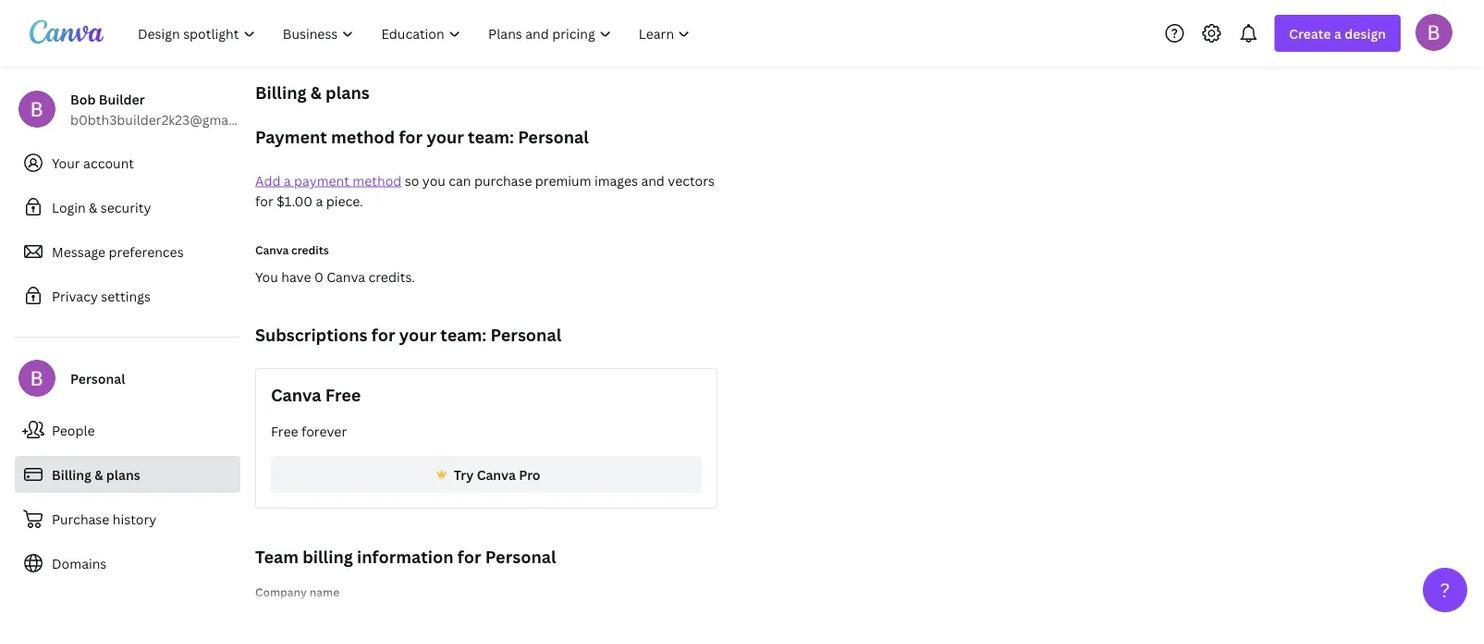 Task type: locate. For each thing, give the bounding box(es) containing it.
have
[[281, 268, 311, 285]]

billing & plans link
[[15, 456, 240, 493]]

purchase history
[[52, 510, 157, 528]]

a inside dropdown button
[[1335, 25, 1342, 42]]

a down payment
[[316, 192, 323, 209]]

method up add a payment method at the left
[[331, 125, 395, 148]]

company name
[[255, 584, 340, 599]]

for down add
[[255, 192, 274, 209]]

1 vertical spatial team:
[[441, 323, 487, 346]]

&
[[311, 81, 322, 104], [89, 198, 97, 216], [94, 466, 103, 483]]

canva inside button
[[477, 466, 516, 483]]

your
[[52, 154, 80, 172]]

method
[[331, 125, 395, 148], [353, 172, 402, 189]]

plans up payment
[[326, 81, 370, 104]]

0 vertical spatial team:
[[468, 125, 514, 148]]

method left so
[[353, 172, 402, 189]]

privacy
[[52, 287, 98, 305]]

free up forever
[[325, 383, 361, 406]]

information
[[357, 545, 454, 568]]

privacy settings link
[[15, 277, 240, 314]]

subscriptions
[[255, 323, 368, 346]]

premium
[[535, 172, 591, 189]]

0 horizontal spatial plans
[[106, 466, 140, 483]]

0 vertical spatial a
[[1335, 25, 1342, 42]]

a left 'design'
[[1335, 25, 1342, 42]]

you have 0 canva credits.
[[255, 268, 415, 285]]

message preferences link
[[15, 233, 240, 270]]

1 vertical spatial billing & plans
[[52, 466, 140, 483]]

your up you
[[427, 125, 464, 148]]

2 vertical spatial a
[[316, 192, 323, 209]]

try canva pro button
[[271, 456, 702, 493]]

a for payment
[[284, 172, 291, 189]]

can
[[449, 172, 471, 189]]

team:
[[468, 125, 514, 148], [441, 323, 487, 346]]

billing & plans
[[255, 81, 370, 104], [52, 466, 140, 483]]

2 horizontal spatial a
[[1335, 25, 1342, 42]]

2 vertical spatial &
[[94, 466, 103, 483]]

canva
[[255, 242, 289, 257], [327, 268, 365, 285], [271, 383, 321, 406], [477, 466, 516, 483]]

for right information
[[458, 545, 481, 568]]

billing
[[303, 545, 353, 568]]

create a design
[[1290, 25, 1386, 42]]

0 vertical spatial billing
[[255, 81, 307, 104]]

a
[[1335, 25, 1342, 42], [284, 172, 291, 189], [316, 192, 323, 209]]

personal
[[518, 125, 589, 148], [491, 323, 562, 346], [70, 369, 125, 387], [485, 545, 556, 568]]

for
[[399, 125, 423, 148], [255, 192, 274, 209], [372, 323, 395, 346], [458, 545, 481, 568]]

vectors
[[668, 172, 715, 189]]

add a payment method link
[[255, 172, 402, 189]]

pro
[[519, 466, 541, 483]]

billing up payment
[[255, 81, 307, 104]]

& up payment
[[311, 81, 322, 104]]

your down credits.
[[399, 323, 437, 346]]

1 vertical spatial &
[[89, 198, 97, 216]]

and
[[641, 172, 665, 189]]

canva up free forever at the bottom left of page
[[271, 383, 321, 406]]

builder
[[99, 90, 145, 108]]

0 horizontal spatial billing
[[52, 466, 91, 483]]

a right add
[[284, 172, 291, 189]]

plans
[[326, 81, 370, 104], [106, 466, 140, 483]]

billing down people
[[52, 466, 91, 483]]

1 horizontal spatial billing & plans
[[255, 81, 370, 104]]

credits
[[291, 242, 329, 257]]

1 vertical spatial free
[[271, 422, 298, 440]]

create a design button
[[1275, 15, 1401, 52]]

1 horizontal spatial billing
[[255, 81, 307, 104]]

so
[[405, 172, 419, 189]]

0 vertical spatial free
[[325, 383, 361, 406]]

so you can purchase premium images and vectors for $1.00 a piece.
[[255, 172, 715, 209]]

people
[[52, 421, 95, 439]]

billing & plans up payment
[[255, 81, 370, 104]]

1 vertical spatial billing
[[52, 466, 91, 483]]

1 vertical spatial method
[[353, 172, 402, 189]]

free
[[325, 383, 361, 406], [271, 422, 298, 440]]

1 vertical spatial your
[[399, 323, 437, 346]]

$1.00
[[277, 192, 313, 209]]

you
[[422, 172, 446, 189]]

& up purchase history at the left bottom of page
[[94, 466, 103, 483]]

& right the "login"
[[89, 198, 97, 216]]

free left forever
[[271, 422, 298, 440]]

billing
[[255, 81, 307, 104], [52, 466, 91, 483]]

domains link
[[15, 545, 240, 582]]

canva right try
[[477, 466, 516, 483]]

message preferences
[[52, 243, 184, 260]]

plans down 'people' link
[[106, 466, 140, 483]]

1 vertical spatial a
[[284, 172, 291, 189]]

settings
[[101, 287, 151, 305]]

1 horizontal spatial a
[[316, 192, 323, 209]]

your
[[427, 125, 464, 148], [399, 323, 437, 346]]

0 vertical spatial plans
[[326, 81, 370, 104]]

add
[[255, 172, 281, 189]]

0 horizontal spatial billing & plans
[[52, 466, 140, 483]]

payment
[[294, 172, 350, 189]]

0 horizontal spatial a
[[284, 172, 291, 189]]

purchase
[[474, 172, 532, 189]]

security
[[101, 198, 151, 216]]

billing & plans up purchase history at the left bottom of page
[[52, 466, 140, 483]]



Task type: vqa. For each thing, say whether or not it's contained in the screenshot.
so you can purchase premium images and vectors for $1.00 a piece.
yes



Task type: describe. For each thing, give the bounding box(es) containing it.
a for design
[[1335, 25, 1342, 42]]

login
[[52, 198, 86, 216]]

0 vertical spatial billing & plans
[[255, 81, 370, 104]]

try
[[454, 466, 474, 483]]

subscriptions for your team: personal
[[255, 323, 562, 346]]

login & security link
[[15, 189, 240, 226]]

message
[[52, 243, 106, 260]]

add a payment method
[[255, 172, 402, 189]]

name
[[310, 584, 340, 599]]

? button
[[1423, 568, 1468, 612]]

preferences
[[109, 243, 184, 260]]

history
[[113, 510, 157, 528]]

login & security
[[52, 198, 151, 216]]

1 horizontal spatial free
[[325, 383, 361, 406]]

0 vertical spatial method
[[331, 125, 395, 148]]

create
[[1290, 25, 1332, 42]]

people link
[[15, 412, 240, 449]]

for down credits.
[[372, 323, 395, 346]]

a inside the so you can purchase premium images and vectors for $1.00 a piece.
[[316, 192, 323, 209]]

your account link
[[15, 144, 240, 181]]

billing inside billing & plans link
[[52, 466, 91, 483]]

top level navigation element
[[126, 15, 706, 52]]

free forever
[[271, 422, 347, 440]]

canva right '0'
[[327, 268, 365, 285]]

0 vertical spatial your
[[427, 125, 464, 148]]

0
[[314, 268, 323, 285]]

try canva pro
[[454, 466, 541, 483]]

& for billing & plans link at the left bottom of the page
[[94, 466, 103, 483]]

1 horizontal spatial plans
[[326, 81, 370, 104]]

canva up you
[[255, 242, 289, 257]]

bob builder image
[[1416, 14, 1453, 51]]

you
[[255, 268, 278, 285]]

images
[[595, 172, 638, 189]]

credits.
[[369, 268, 415, 285]]

forever
[[301, 422, 347, 440]]

canva credits
[[255, 242, 329, 257]]

?
[[1441, 577, 1451, 603]]

domains
[[52, 554, 107, 572]]

1 vertical spatial plans
[[106, 466, 140, 483]]

payment
[[255, 125, 327, 148]]

canva free
[[271, 383, 361, 406]]

payment method for your team: personal
[[255, 125, 589, 148]]

company
[[255, 584, 307, 599]]

team billing information for personal
[[255, 545, 556, 568]]

team
[[255, 545, 299, 568]]

& for login & security link
[[89, 198, 97, 216]]

bob
[[70, 90, 96, 108]]

piece.
[[326, 192, 363, 209]]

your account
[[52, 154, 134, 172]]

0 vertical spatial &
[[311, 81, 322, 104]]

account
[[83, 154, 134, 172]]

b0bth3builder2k23@gmail.com
[[70, 111, 266, 128]]

for inside the so you can purchase premium images and vectors for $1.00 a piece.
[[255, 192, 274, 209]]

purchase
[[52, 510, 109, 528]]

0 horizontal spatial free
[[271, 422, 298, 440]]

purchase history link
[[15, 500, 240, 537]]

privacy settings
[[52, 287, 151, 305]]

design
[[1345, 25, 1386, 42]]

for up so
[[399, 125, 423, 148]]

bob builder b0bth3builder2k23@gmail.com
[[70, 90, 266, 128]]



